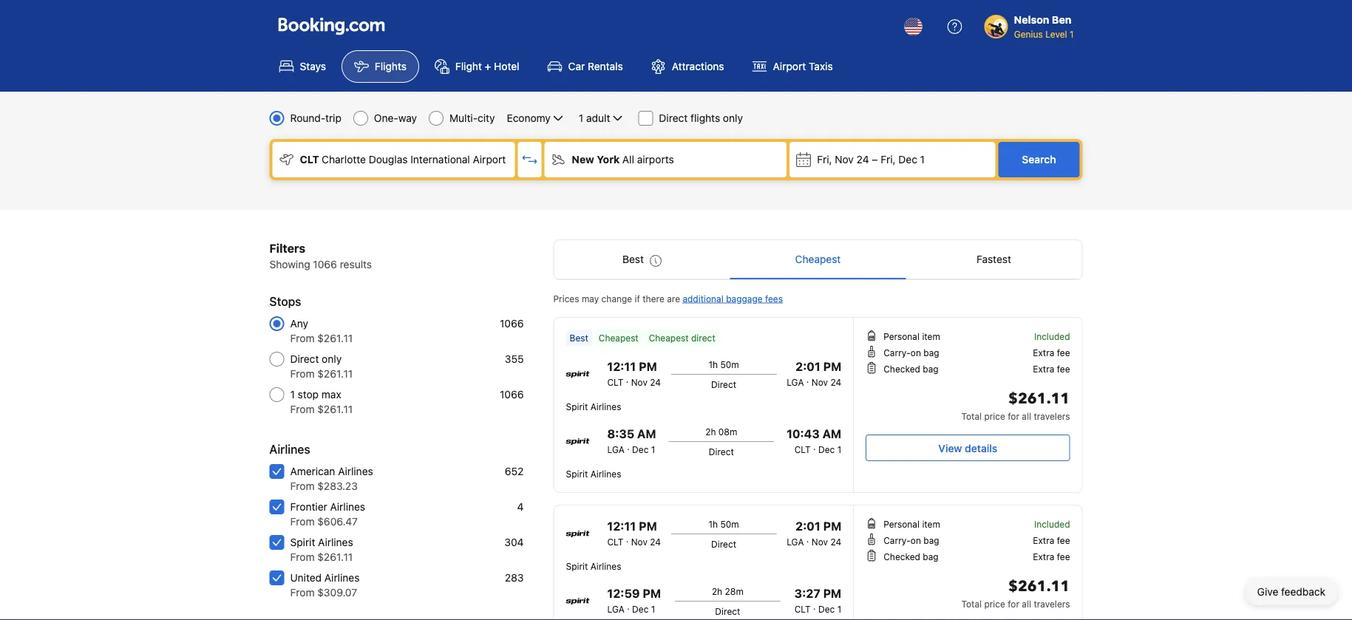 Task type: describe. For each thing, give the bounding box(es) containing it.
652
[[505, 466, 524, 478]]

fees
[[766, 294, 783, 304]]

clt inside 3:27 pm clt . dec 1
[[795, 604, 811, 615]]

direct inside direct only from $261.11
[[290, 353, 319, 365]]

one-
[[374, 112, 398, 124]]

direct
[[692, 333, 716, 343]]

showing
[[270, 259, 310, 271]]

10:43 am clt . dec 1
[[787, 427, 842, 455]]

24 up "10:43 am clt . dec 1"
[[831, 377, 842, 388]]

fri, nov 24 – fri, dec 1 button
[[790, 142, 996, 178]]

1 1h 50m from the top
[[709, 359, 740, 370]]

round-
[[290, 112, 326, 124]]

prices
[[554, 294, 580, 304]]

from inside any from $261.11
[[290, 332, 315, 345]]

airlines inside spirit airlines from $261.11
[[318, 537, 353, 549]]

prices may change if there are additional baggage fees
[[554, 294, 783, 304]]

attractions link
[[639, 50, 737, 83]]

2 personal from the top
[[884, 519, 920, 530]]

search button
[[999, 142, 1080, 178]]

$606.47
[[318, 516, 358, 528]]

are
[[667, 294, 680, 304]]

1 inside 1 adult dropdown button
[[579, 112, 584, 124]]

car
[[569, 60, 585, 72]]

1 personal item from the top
[[884, 331, 941, 342]]

new york all airports
[[572, 153, 674, 166]]

stop
[[298, 389, 319, 401]]

1 adult
[[579, 112, 611, 124]]

2 checked from the top
[[884, 552, 921, 562]]

2 fri, from the left
[[881, 153, 896, 166]]

genius
[[1015, 29, 1044, 39]]

1 fri, from the left
[[817, 153, 833, 166]]

1 personal from the top
[[884, 331, 920, 342]]

2h for am
[[706, 427, 716, 437]]

1 vertical spatial airport
[[473, 153, 506, 166]]

$261.11 inside direct only from $261.11
[[318, 368, 353, 380]]

3:27 pm clt . dec 1
[[795, 587, 842, 615]]

only inside direct only from $261.11
[[322, 353, 342, 365]]

1 inside 'nelson ben genius level 1'
[[1070, 29, 1074, 39]]

additional
[[683, 294, 724, 304]]

clt up 8:35
[[608, 377, 624, 388]]

results
[[340, 259, 372, 271]]

1 price from the top
[[985, 411, 1006, 422]]

cheapest inside button
[[796, 253, 841, 266]]

airlines up "12:59"
[[591, 561, 622, 572]]

fastest button
[[906, 240, 1083, 279]]

direct up 2h 08m
[[712, 379, 737, 390]]

flights
[[691, 112, 721, 124]]

dec for 3:27 pm
[[819, 604, 835, 615]]

3:27
[[795, 587, 821, 601]]

adult
[[587, 112, 611, 124]]

car rentals
[[569, 60, 623, 72]]

airport taxis link
[[740, 50, 846, 83]]

tab list containing best
[[554, 240, 1083, 280]]

1 inside 8:35 am lga . dec 1
[[651, 445, 656, 455]]

airlines up 8:35
[[591, 402, 622, 412]]

trip
[[326, 112, 342, 124]]

fastest
[[977, 253, 1012, 266]]

economy
[[507, 112, 551, 124]]

direct up 2h 28m
[[712, 539, 737, 550]]

nelson ben genius level 1
[[1015, 14, 1074, 39]]

2 12:11 from the top
[[608, 520, 636, 534]]

airlines down 8:35 am lga . dec 1
[[591, 469, 622, 479]]

any from $261.11
[[290, 318, 353, 345]]

lga inside 12:59 pm lga . dec 1
[[608, 604, 625, 615]]

from inside 1 stop max from $261.11
[[290, 403, 315, 416]]

feedback
[[1282, 586, 1326, 598]]

direct down 2h 08m
[[709, 447, 734, 457]]

pm inside 12:59 pm lga . dec 1
[[643, 587, 661, 601]]

2 carry- from the top
[[884, 536, 911, 546]]

12:59 pm lga . dec 1
[[608, 587, 661, 615]]

1 12:11 pm clt . nov 24 from the top
[[608, 360, 661, 388]]

. inside 3:27 pm clt . dec 1
[[814, 601, 816, 612]]

international
[[411, 153, 470, 166]]

24 down cheapest direct
[[650, 377, 661, 388]]

2h 08m
[[706, 427, 738, 437]]

24 up 12:59 pm lga . dec 1
[[650, 537, 661, 547]]

flight
[[456, 60, 482, 72]]

0 vertical spatial airport
[[773, 60, 806, 72]]

clt inside "10:43 am clt . dec 1"
[[795, 445, 811, 455]]

1 extra from the top
[[1034, 348, 1055, 358]]

airports
[[637, 153, 674, 166]]

2 12:11 pm clt . nov 24 from the top
[[608, 520, 661, 547]]

from for american airlines
[[290, 480, 315, 493]]

flights link
[[342, 50, 419, 83]]

2 $261.11 total price for all travelers from the top
[[962, 577, 1071, 609]]

am for 8:35 am
[[638, 427, 656, 441]]

1 all from the top
[[1022, 411, 1032, 422]]

view details
[[939, 442, 998, 455]]

united
[[290, 572, 322, 584]]

4 fee from the top
[[1058, 552, 1071, 562]]

1 item from the top
[[923, 331, 941, 342]]

flights
[[375, 60, 407, 72]]

4
[[518, 501, 524, 513]]

1 for from the top
[[1008, 411, 1020, 422]]

direct left flights
[[659, 112, 688, 124]]

1 fee from the top
[[1058, 348, 1071, 358]]

new
[[572, 153, 595, 166]]

0 horizontal spatial cheapest
[[599, 333, 639, 343]]

united airlines from $309.07
[[290, 572, 360, 599]]

view
[[939, 442, 963, 455]]

1 extra fee from the top
[[1034, 348, 1071, 358]]

1 horizontal spatial cheapest
[[649, 333, 689, 343]]

355
[[505, 353, 524, 365]]

american
[[290, 466, 335, 478]]

1 checked bag from the top
[[884, 364, 939, 374]]

lga up 10:43
[[787, 377, 804, 388]]

1 stop max from $261.11
[[290, 389, 353, 416]]

douglas
[[369, 153, 408, 166]]

$261.11 inside spirit airlines from $261.11
[[318, 551, 353, 564]]

+
[[485, 60, 491, 72]]

1 vertical spatial best
[[570, 333, 589, 343]]

best inside button
[[623, 253, 644, 266]]

give feedback
[[1258, 586, 1326, 598]]

28m
[[725, 587, 744, 597]]

may
[[582, 294, 599, 304]]

. up "12:59"
[[626, 534, 629, 544]]

2 extra from the top
[[1034, 364, 1055, 374]]

clt charlotte douglas international airport
[[300, 153, 506, 166]]

2h 28m
[[712, 587, 744, 597]]

2 2:01 pm lga . nov 24 from the top
[[787, 520, 842, 547]]

multi-city
[[450, 112, 495, 124]]

2 checked bag from the top
[[884, 552, 939, 562]]

2 carry-on bag from the top
[[884, 536, 940, 546]]

york
[[597, 153, 620, 166]]

dec for 8:35 am
[[632, 445, 649, 455]]

2 50m from the top
[[721, 519, 740, 530]]

stays link
[[267, 50, 339, 83]]

from for spirit airlines
[[290, 551, 315, 564]]

level
[[1046, 29, 1068, 39]]

2 price from the top
[[985, 599, 1006, 609]]

4 extra fee from the top
[[1034, 552, 1071, 562]]

3 extra fee from the top
[[1034, 536, 1071, 546]]

. inside "10:43 am clt . dec 1"
[[814, 442, 816, 452]]

12:59
[[608, 587, 640, 601]]

2 spirit airlines from the top
[[566, 469, 622, 479]]

charlotte
[[322, 153, 366, 166]]

1 included from the top
[[1035, 331, 1071, 342]]

view details button
[[866, 435, 1071, 462]]

flight + hotel
[[456, 60, 520, 72]]



Task type: locate. For each thing, give the bounding box(es) containing it.
checked bag
[[884, 364, 939, 374], [884, 552, 939, 562]]

dec inside 12:59 pm lga . dec 1
[[632, 604, 649, 615]]

$261.11 inside 1 stop max from $261.11
[[318, 403, 353, 416]]

1h 50m down direct
[[709, 359, 740, 370]]

0 vertical spatial travelers
[[1034, 411, 1071, 422]]

1 vertical spatial 12:11 pm clt . nov 24
[[608, 520, 661, 547]]

1 adult button
[[578, 109, 627, 127]]

clt up "12:59"
[[608, 537, 624, 547]]

pm
[[639, 360, 657, 374], [824, 360, 842, 374], [639, 520, 657, 534], [824, 520, 842, 534], [643, 587, 661, 601], [824, 587, 842, 601]]

booking.com logo image
[[278, 17, 385, 35], [278, 17, 385, 35]]

. up 3:27 at right bottom
[[807, 534, 810, 544]]

.
[[626, 374, 629, 385], [807, 374, 810, 385], [627, 442, 630, 452], [814, 442, 816, 452], [626, 534, 629, 544], [807, 534, 810, 544], [627, 601, 630, 612], [814, 601, 816, 612]]

283
[[505, 572, 524, 584]]

1 vertical spatial price
[[985, 599, 1006, 609]]

0 vertical spatial 1066
[[313, 259, 337, 271]]

$261.11 total price for all travelers
[[962, 389, 1071, 422], [962, 577, 1071, 609]]

from down united
[[290, 587, 315, 599]]

airlines up $309.07
[[325, 572, 360, 584]]

search
[[1023, 153, 1057, 166]]

1 inside "fri, nov 24 – fri, dec 1" dropdown button
[[921, 153, 925, 166]]

3 fee from the top
[[1058, 536, 1071, 546]]

way
[[398, 112, 417, 124]]

from inside united airlines from $309.07
[[290, 587, 315, 599]]

nov up 8:35
[[631, 377, 648, 388]]

spirit
[[566, 402, 588, 412], [566, 469, 588, 479], [290, 537, 315, 549], [566, 561, 588, 572]]

spirit airlines down 8:35
[[566, 469, 622, 479]]

24
[[857, 153, 870, 166], [650, 377, 661, 388], [831, 377, 842, 388], [650, 537, 661, 547], [831, 537, 842, 547]]

08m
[[719, 427, 738, 437]]

2 total from the top
[[962, 599, 982, 609]]

from up stop
[[290, 368, 315, 380]]

12:11 up "12:59"
[[608, 520, 636, 534]]

0 vertical spatial 12:11
[[608, 360, 636, 374]]

12:11 pm clt . nov 24 up "12:59"
[[608, 520, 661, 547]]

fri,
[[817, 153, 833, 166], [881, 153, 896, 166]]

fee
[[1058, 348, 1071, 358], [1058, 364, 1071, 374], [1058, 536, 1071, 546], [1058, 552, 1071, 562]]

from inside frontier airlines from $606.47
[[290, 516, 315, 528]]

direct flights only
[[659, 112, 743, 124]]

24 inside dropdown button
[[857, 153, 870, 166]]

lga up 3:27 at right bottom
[[787, 537, 804, 547]]

dec inside 3:27 pm clt . dec 1
[[819, 604, 835, 615]]

1h down direct
[[709, 359, 718, 370]]

lga down "12:59"
[[608, 604, 625, 615]]

nov up "12:59"
[[631, 537, 648, 547]]

give feedback button
[[1246, 579, 1338, 606]]

1h up 2h 28m
[[709, 519, 718, 530]]

2:01 up 10:43
[[796, 360, 821, 374]]

304
[[505, 537, 524, 549]]

only right flights
[[723, 112, 743, 124]]

tab list
[[554, 240, 1083, 280]]

dec down 3:27 at right bottom
[[819, 604, 835, 615]]

change
[[602, 294, 633, 304]]

0 vertical spatial personal item
[[884, 331, 941, 342]]

direct down any from $261.11
[[290, 353, 319, 365]]

airlines inside united airlines from $309.07
[[325, 572, 360, 584]]

from down stop
[[290, 403, 315, 416]]

spirit airlines up "12:59"
[[566, 561, 622, 572]]

airlines up $283.23
[[338, 466, 373, 478]]

0 vertical spatial on
[[911, 348, 922, 358]]

from for frontier airlines
[[290, 516, 315, 528]]

0 vertical spatial best
[[623, 253, 644, 266]]

only down any from $261.11
[[322, 353, 342, 365]]

cheapest
[[796, 253, 841, 266], [599, 333, 639, 343], [649, 333, 689, 343]]

1 vertical spatial carry-on bag
[[884, 536, 940, 546]]

taxis
[[809, 60, 833, 72]]

item
[[923, 331, 941, 342], [923, 519, 941, 530]]

1 1h from the top
[[709, 359, 718, 370]]

1066 for 1 stop max from $261.11
[[500, 389, 524, 401]]

all
[[623, 153, 635, 166]]

dec for 12:59 pm
[[632, 604, 649, 615]]

$261.11
[[318, 332, 353, 345], [318, 368, 353, 380], [1009, 389, 1071, 409], [318, 403, 353, 416], [318, 551, 353, 564], [1009, 577, 1071, 597]]

1 horizontal spatial fri,
[[881, 153, 896, 166]]

0 vertical spatial for
[[1008, 411, 1020, 422]]

12:11 pm clt . nov 24
[[608, 360, 661, 388], [608, 520, 661, 547]]

50m down additional baggage fees link
[[721, 359, 740, 370]]

2h
[[706, 427, 716, 437], [712, 587, 723, 597]]

travelers
[[1034, 411, 1071, 422], [1034, 599, 1071, 609]]

3 extra from the top
[[1034, 536, 1055, 546]]

0 vertical spatial personal
[[884, 331, 920, 342]]

0 vertical spatial all
[[1022, 411, 1032, 422]]

1 vertical spatial carry-
[[884, 536, 911, 546]]

only
[[723, 112, 743, 124], [322, 353, 342, 365]]

direct
[[659, 112, 688, 124], [290, 353, 319, 365], [712, 379, 737, 390], [709, 447, 734, 457], [712, 539, 737, 550], [716, 607, 741, 617]]

50m up 2h 28m
[[721, 519, 740, 530]]

rentals
[[588, 60, 623, 72]]

car rentals link
[[535, 50, 636, 83]]

1 2:01 from the top
[[796, 360, 821, 374]]

nov inside dropdown button
[[835, 153, 854, 166]]

2:01 up 3:27 at right bottom
[[796, 520, 821, 534]]

1 vertical spatial for
[[1008, 599, 1020, 609]]

6 from from the top
[[290, 551, 315, 564]]

dec down 8:35
[[632, 445, 649, 455]]

1 2:01 pm lga . nov 24 from the top
[[787, 360, 842, 388]]

1066 left results
[[313, 259, 337, 271]]

dec down 10:43
[[819, 445, 835, 455]]

2 fee from the top
[[1058, 364, 1071, 374]]

spirit airlines
[[566, 402, 622, 412], [566, 469, 622, 479], [566, 561, 622, 572]]

1h 50m up 2h 28m
[[709, 519, 740, 530]]

direct down 2h 28m
[[716, 607, 741, 617]]

0 vertical spatial spirit airlines
[[566, 402, 622, 412]]

1 inside 1 stop max from $261.11
[[290, 389, 295, 401]]

lga
[[787, 377, 804, 388], [608, 445, 625, 455], [787, 537, 804, 547], [608, 604, 625, 615]]

1 vertical spatial 2h
[[712, 587, 723, 597]]

1 vertical spatial item
[[923, 519, 941, 530]]

direct only from $261.11
[[290, 353, 353, 380]]

0 horizontal spatial airport
[[473, 153, 506, 166]]

1 total from the top
[[962, 411, 982, 422]]

0 horizontal spatial am
[[638, 427, 656, 441]]

. down 3:27 at right bottom
[[814, 601, 816, 612]]

nov up 3:27 at right bottom
[[812, 537, 828, 547]]

cheapest direct
[[649, 333, 716, 343]]

from inside direct only from $261.11
[[290, 368, 315, 380]]

1 50m from the top
[[721, 359, 740, 370]]

2 included from the top
[[1035, 519, 1071, 530]]

from inside the american airlines from $283.23
[[290, 480, 315, 493]]

all
[[1022, 411, 1032, 422], [1022, 599, 1032, 609]]

1 horizontal spatial airport
[[773, 60, 806, 72]]

–
[[872, 153, 878, 166]]

clt left charlotte
[[300, 153, 319, 166]]

2 extra fee from the top
[[1034, 364, 1071, 374]]

0 vertical spatial checked
[[884, 364, 921, 374]]

dec inside "10:43 am clt . dec 1"
[[819, 445, 835, 455]]

1 inside 3:27 pm clt . dec 1
[[838, 604, 842, 615]]

best button
[[554, 240, 730, 279]]

8:35 am lga . dec 1
[[608, 427, 656, 455]]

airport down city
[[473, 153, 506, 166]]

0 vertical spatial price
[[985, 411, 1006, 422]]

1 vertical spatial included
[[1035, 519, 1071, 530]]

0 horizontal spatial fri,
[[817, 153, 833, 166]]

from down american on the left bottom of page
[[290, 480, 315, 493]]

. up 8:35
[[626, 374, 629, 385]]

2:01 pm lga . nov 24 up 3:27 at right bottom
[[787, 520, 842, 547]]

3 spirit airlines from the top
[[566, 561, 622, 572]]

1 on from the top
[[911, 348, 922, 358]]

bag
[[924, 348, 940, 358], [923, 364, 939, 374], [924, 536, 940, 546], [923, 552, 939, 562]]

0 vertical spatial only
[[723, 112, 743, 124]]

0 horizontal spatial best
[[570, 333, 589, 343]]

if
[[635, 294, 640, 304]]

pm inside 3:27 pm clt . dec 1
[[824, 587, 842, 601]]

1 carry-on bag from the top
[[884, 348, 940, 358]]

0 vertical spatial 1h 50m
[[709, 359, 740, 370]]

airport taxis
[[773, 60, 833, 72]]

clt down 10:43
[[795, 445, 811, 455]]

0 vertical spatial item
[[923, 331, 941, 342]]

1 inside "10:43 am clt . dec 1"
[[838, 445, 842, 455]]

frontier airlines from $606.47
[[290, 501, 365, 528]]

from inside spirit airlines from $261.11
[[290, 551, 315, 564]]

2 1h 50m from the top
[[709, 519, 740, 530]]

filters
[[270, 242, 306, 256]]

. inside 12:59 pm lga . dec 1
[[627, 601, 630, 612]]

24 left –
[[857, 153, 870, 166]]

4 extra from the top
[[1034, 552, 1055, 562]]

0 vertical spatial included
[[1035, 331, 1071, 342]]

checked
[[884, 364, 921, 374], [884, 552, 921, 562]]

2h left 08m
[[706, 427, 716, 437]]

2 horizontal spatial cheapest
[[796, 253, 841, 266]]

airlines inside frontier airlines from $606.47
[[330, 501, 365, 513]]

1 vertical spatial on
[[911, 536, 922, 546]]

$283.23
[[318, 480, 358, 493]]

baggage
[[726, 294, 763, 304]]

1 12:11 from the top
[[608, 360, 636, 374]]

am right 8:35
[[638, 427, 656, 441]]

1 from from the top
[[290, 332, 315, 345]]

nov up 10:43
[[812, 377, 828, 388]]

dec right –
[[899, 153, 918, 166]]

multi-
[[450, 112, 478, 124]]

flight + hotel link
[[422, 50, 532, 83]]

2 am from the left
[[823, 427, 842, 441]]

dec for 10:43 am
[[819, 445, 835, 455]]

. inside 8:35 am lga . dec 1
[[627, 442, 630, 452]]

4 from from the top
[[290, 480, 315, 493]]

frontier
[[290, 501, 327, 513]]

1 vertical spatial checked bag
[[884, 552, 939, 562]]

american airlines from $283.23
[[290, 466, 373, 493]]

spirit airlines from $261.11
[[290, 537, 353, 564]]

nov left –
[[835, 153, 854, 166]]

5 from from the top
[[290, 516, 315, 528]]

fri, left –
[[817, 153, 833, 166]]

on
[[911, 348, 922, 358], [911, 536, 922, 546]]

dec down "12:59"
[[632, 604, 649, 615]]

one-way
[[374, 112, 417, 124]]

0 vertical spatial carry-on bag
[[884, 348, 940, 358]]

am for 10:43 am
[[823, 427, 842, 441]]

1 vertical spatial personal item
[[884, 519, 941, 530]]

2h left the 28m
[[712, 587, 723, 597]]

1 vertical spatial 1066
[[500, 318, 524, 330]]

2 item from the top
[[923, 519, 941, 530]]

. down 8:35
[[627, 442, 630, 452]]

am inside "10:43 am clt . dec 1"
[[823, 427, 842, 441]]

1 vertical spatial 50m
[[721, 519, 740, 530]]

lga inside 8:35 am lga . dec 1
[[608, 445, 625, 455]]

1 spirit airlines from the top
[[566, 402, 622, 412]]

12:11 pm clt . nov 24 down cheapest direct
[[608, 360, 661, 388]]

0 vertical spatial 50m
[[721, 359, 740, 370]]

stays
[[300, 60, 326, 72]]

2 from from the top
[[290, 368, 315, 380]]

give
[[1258, 586, 1279, 598]]

stops
[[270, 295, 301, 309]]

best image
[[650, 255, 662, 267], [650, 255, 662, 267]]

airlines inside the american airlines from $283.23
[[338, 466, 373, 478]]

1 travelers from the top
[[1034, 411, 1071, 422]]

1 vertical spatial spirit airlines
[[566, 469, 622, 479]]

am right 10:43
[[823, 427, 842, 441]]

7 from from the top
[[290, 587, 315, 599]]

1 $261.11 total price for all travelers from the top
[[962, 389, 1071, 422]]

0 vertical spatial 1h
[[709, 359, 718, 370]]

dec inside 8:35 am lga . dec 1
[[632, 445, 649, 455]]

attractions
[[672, 60, 725, 72]]

1066 inside filters showing 1066 results
[[313, 259, 337, 271]]

1 inside 12:59 pm lga . dec 1
[[651, 604, 656, 615]]

0 vertical spatial carry-
[[884, 348, 911, 358]]

cheapest button
[[730, 240, 906, 279]]

1 vertical spatial 1h
[[709, 519, 718, 530]]

12:11 up 8:35
[[608, 360, 636, 374]]

. down 10:43
[[814, 442, 816, 452]]

2 all from the top
[[1022, 599, 1032, 609]]

from for direct only
[[290, 368, 315, 380]]

1 horizontal spatial best
[[623, 253, 644, 266]]

0 vertical spatial checked bag
[[884, 364, 939, 374]]

. down "12:59"
[[627, 601, 630, 612]]

2 vertical spatial spirit airlines
[[566, 561, 622, 572]]

. up 10:43
[[807, 374, 810, 385]]

1 vertical spatial only
[[322, 353, 342, 365]]

there
[[643, 294, 665, 304]]

2h for pm
[[712, 587, 723, 597]]

airport
[[773, 60, 806, 72], [473, 153, 506, 166]]

am inside 8:35 am lga . dec 1
[[638, 427, 656, 441]]

airlines down $606.47
[[318, 537, 353, 549]]

for
[[1008, 411, 1020, 422], [1008, 599, 1020, 609]]

10:43
[[787, 427, 820, 441]]

from up united
[[290, 551, 315, 564]]

2 for from the top
[[1008, 599, 1020, 609]]

1 horizontal spatial only
[[723, 112, 743, 124]]

2 2:01 from the top
[[796, 520, 821, 534]]

any
[[290, 318, 308, 330]]

extra
[[1034, 348, 1055, 358], [1034, 364, 1055, 374], [1034, 536, 1055, 546], [1034, 552, 1055, 562]]

airlines up $606.47
[[330, 501, 365, 513]]

2 travelers from the top
[[1034, 599, 1071, 609]]

2 vertical spatial 1066
[[500, 389, 524, 401]]

1 checked from the top
[[884, 364, 921, 374]]

8:35
[[608, 427, 635, 441]]

clt down 3:27 at right bottom
[[795, 604, 811, 615]]

1066 for any from $261.11
[[500, 318, 524, 330]]

0 vertical spatial total
[[962, 411, 982, 422]]

from down any
[[290, 332, 315, 345]]

airlines up american on the left bottom of page
[[270, 443, 310, 457]]

airport left taxis
[[773, 60, 806, 72]]

0 vertical spatial 2:01
[[796, 360, 821, 374]]

spirit inside spirit airlines from $261.11
[[290, 537, 315, 549]]

1 vertical spatial 2:01 pm lga . nov 24
[[787, 520, 842, 547]]

0 vertical spatial 12:11 pm clt . nov 24
[[608, 360, 661, 388]]

$261.11 inside any from $261.11
[[318, 332, 353, 345]]

dec
[[899, 153, 918, 166], [632, 445, 649, 455], [819, 445, 835, 455], [632, 604, 649, 615], [819, 604, 835, 615]]

24 up 3:27 pm clt . dec 1
[[831, 537, 842, 547]]

0 vertical spatial 2:01 pm lga . nov 24
[[787, 360, 842, 388]]

0 vertical spatial 2h
[[706, 427, 716, 437]]

1 vertical spatial travelers
[[1034, 599, 1071, 609]]

fri, right –
[[881, 153, 896, 166]]

city
[[478, 112, 495, 124]]

1 carry- from the top
[[884, 348, 911, 358]]

fri, nov 24 – fri, dec 1
[[817, 153, 925, 166]]

1 vertical spatial $261.11 total price for all travelers
[[962, 577, 1071, 609]]

spirit airlines up 8:35
[[566, 402, 622, 412]]

dec inside dropdown button
[[899, 153, 918, 166]]

1 am from the left
[[638, 427, 656, 441]]

carry-
[[884, 348, 911, 358], [884, 536, 911, 546]]

1 vertical spatial all
[[1022, 599, 1032, 609]]

1 vertical spatial total
[[962, 599, 982, 609]]

best down may
[[570, 333, 589, 343]]

best up if
[[623, 253, 644, 266]]

1 vertical spatial checked
[[884, 552, 921, 562]]

max
[[322, 389, 341, 401]]

from down frontier at the left of page
[[290, 516, 315, 528]]

2:01 pm lga . nov 24 up 10:43
[[787, 360, 842, 388]]

3 from from the top
[[290, 403, 315, 416]]

from for united airlines
[[290, 587, 315, 599]]

filters showing 1066 results
[[270, 242, 372, 271]]

1 vertical spatial 1h 50m
[[709, 519, 740, 530]]

personal item
[[884, 331, 941, 342], [884, 519, 941, 530]]

0 vertical spatial $261.11 total price for all travelers
[[962, 389, 1071, 422]]

2 personal item from the top
[[884, 519, 941, 530]]

2 on from the top
[[911, 536, 922, 546]]

1066 down 355
[[500, 389, 524, 401]]

1 vertical spatial 12:11
[[608, 520, 636, 534]]

1066 up 355
[[500, 318, 524, 330]]

ben
[[1053, 14, 1072, 26]]

2 1h from the top
[[709, 519, 718, 530]]

1 vertical spatial personal
[[884, 519, 920, 530]]

extra fee
[[1034, 348, 1071, 358], [1034, 364, 1071, 374], [1034, 536, 1071, 546], [1034, 552, 1071, 562]]

0 horizontal spatial only
[[322, 353, 342, 365]]

lga down 8:35
[[608, 445, 625, 455]]

1 vertical spatial 2:01
[[796, 520, 821, 534]]

1 horizontal spatial am
[[823, 427, 842, 441]]

additional baggage fees link
[[683, 294, 783, 304]]



Task type: vqa. For each thing, say whether or not it's contained in the screenshot.


